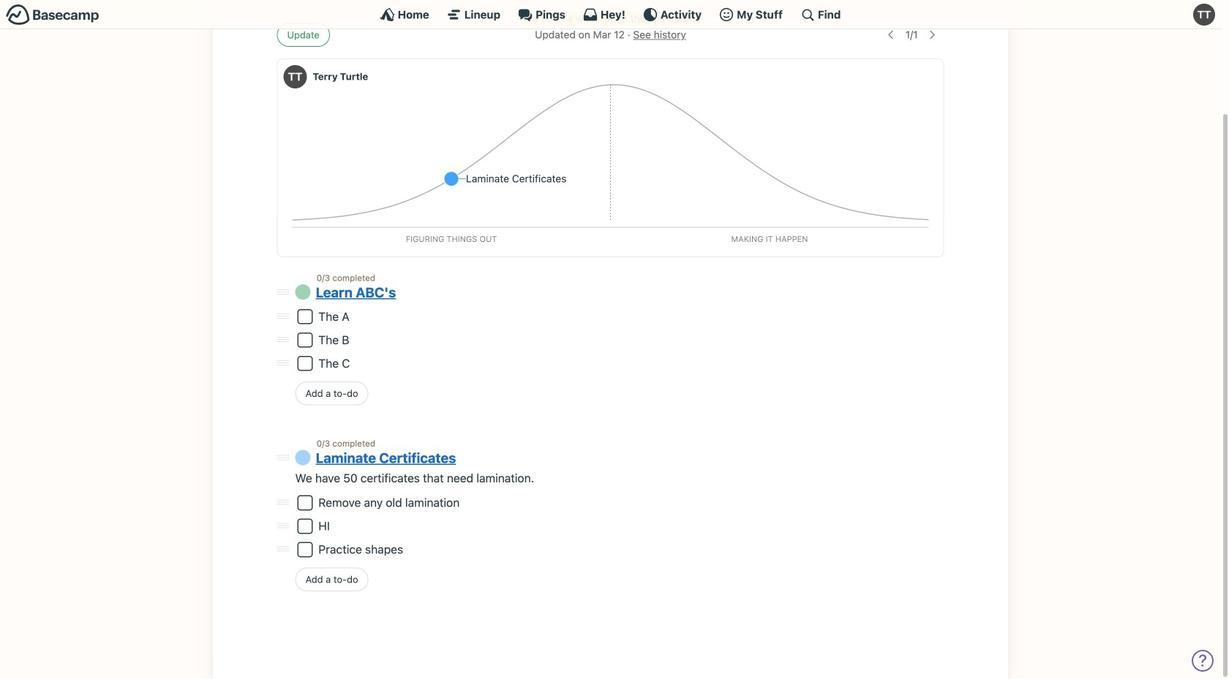 Task type: locate. For each thing, give the bounding box(es) containing it.
1 vertical spatial terry turtle image
[[284, 65, 307, 88]]

main element
[[0, 0, 1221, 29]]

1 horizontal spatial terry turtle image
[[1193, 4, 1215, 26]]

switch accounts image
[[6, 4, 100, 26]]

keyboard shortcut: ⌘ + / image
[[800, 7, 815, 22]]

terry turtle image
[[1193, 4, 1215, 26], [284, 65, 307, 88]]

on mar 12 element
[[578, 29, 625, 41]]

0 horizontal spatial terry turtle image
[[284, 65, 307, 88]]



Task type: describe. For each thing, give the bounding box(es) containing it.
0 vertical spatial terry turtle image
[[1193, 4, 1215, 26]]



Task type: vqa. For each thing, say whether or not it's contained in the screenshot.
the topmost and
no



